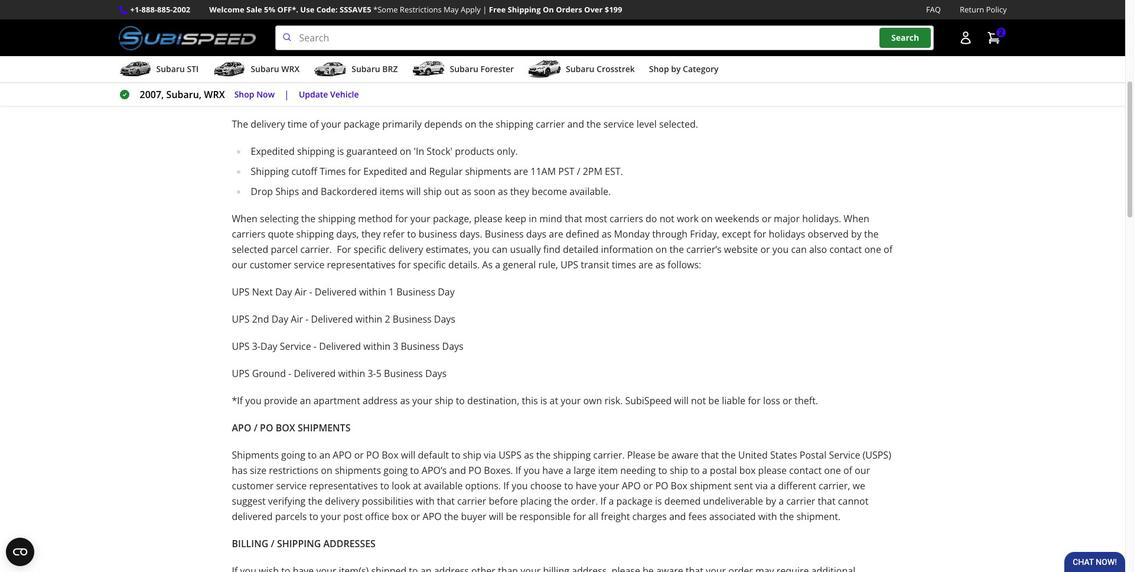 Task type: vqa. For each thing, say whether or not it's contained in the screenshot.
YOUR within . ORDERS REQUIRING ADDITIONAL VERIFICATION (SECURITY CONCERNS, INCORRECT INFORMATION, ETC.) MAY NEED ADDITIONAL PROCESSING TIME. ITEMS LISTED AS "ON ORDER" OR "OUT OF STOCK" TYPICALLY SHIP BY THE ESTIMATED SHIP DATE LISTED ON THE PRODUCT PAGE. THESE ESTIMATED DATES ARE NOT GUARANTEED AND ARE SUBJECT TO CHANGE PERIODICALLY. OUR CUSTOMER SERVICE REPRESENTATIVES MONITOR BACKORDERS DAILY TO ENSURE YOUR ORDER SHIPS AS SOON AS POSSIBLE.
yes



Task type: locate. For each thing, give the bounding box(es) containing it.
open widget image
[[6, 538, 34, 566]]

0 vertical spatial shipments
[[465, 165, 512, 178]]

customer inside . orders requiring additional verification (security concerns, incorrect information, etc.) may need additional processing time. items listed as "on order" or "out of stock" typically ship by the estimated ship date listed on the product page. these estimated dates are not guaranteed and are subject to change periodically. our customer service representatives monitor backorders daily to ensure your order ships as soon as possible.
[[251, 63, 293, 76]]

orders up order"
[[775, 17, 805, 30]]

1 horizontal spatial items
[[380, 185, 404, 198]]

cutoff
[[292, 165, 317, 178]]

1 vertical spatial listed
[[729, 33, 752, 46]]

0 vertical spatial delivery
[[251, 118, 285, 131]]

service inside shipments going to an apo or po box will default to ship via usps as the shipping carrier. please be aware that the united states postal service (usps) has size restrictions on shipments going to apo's and po boxes. if you have a large item needing to ship to a postal box please contact one of our customer service representatives to look at available options. if you choose to have your apo or po box shipment sent via a different carrier, we suggest verifying the delivery possibilities with that carrier before placing the order. if a package is deemed undeliverable by a carrier that cannot delivered parcels to your post office box or apo the buyer will be responsible for all freight charges and fees associated with the shipment.
[[276, 479, 307, 492]]

usps
[[499, 449, 522, 462]]

1 vertical spatial stock"
[[863, 33, 890, 46]]

0 horizontal spatial one
[[825, 464, 841, 477]]

apo
[[232, 421, 251, 434], [333, 449, 352, 462], [622, 479, 641, 492], [423, 510, 442, 523]]

use
[[300, 4, 315, 15]]

shipping inside shipments going to an apo or po box will default to ship via usps as the shipping carrier. please be aware that the united states postal service (usps) has size restrictions on shipments going to apo's and po boxes. if you have a large item needing to ship to a postal box please contact one of our customer service representatives to look at available options. if you choose to have your apo or po box shipment sent via a different carrier, we suggest verifying the delivery possibilities with that carrier before placing the order. if a package is deemed undeliverable by a carrier that cannot delivered parcels to your post office box or apo the buyer will be responsible for all freight charges and fees associated with the shipment.
[[553, 449, 591, 462]]

1 horizontal spatial service
[[829, 449, 861, 462]]

shipping left days,
[[296, 228, 334, 241]]

ups for ups next day air - delivered within 1 business day
[[232, 286, 250, 299]]

ups next day air - delivered within 1 business day
[[232, 286, 455, 299]]

po up deemed
[[656, 479, 669, 492]]

most
[[585, 212, 607, 225]]

1 horizontal spatial box
[[740, 464, 756, 477]]

contact inside shipments going to an apo or po box will default to ship via usps as the shipping carrier. please be aware that the united states postal service (usps) has size restrictions on shipments going to apo's and po boxes. if you have a large item needing to ship to a postal box please contact one of our customer service representatives to look at available options. if you choose to have your apo or po box shipment sent via a different carrier, we suggest verifying the delivery possibilities with that carrier before placing the order. if a package is deemed undeliverable by a carrier that cannot delivered parcels to your post office box or apo the buyer will be responsible for all freight charges and fees associated with the shipment.
[[790, 464, 822, 477]]

ensure
[[524, 63, 555, 76]]

monitor
[[400, 63, 435, 76]]

is right this
[[541, 394, 548, 407]]

responsible
[[520, 510, 571, 523]]

contact inside when selecting the shipping method for your package, please keep in mind that most carriers do not work on weekends or major holidays. when carriers quote shipping days, they refer to business days. business days are defined as monday through friday, except for holidays observed by the selected parcel carrier.  for specific delivery estimates, you can usually find detailed information on the carrier's website or you can also contact one of our customer service representatives for specific details. as a general rule, ups transit times are as follows:
[[830, 243, 862, 256]]

our inside when selecting the shipping method for your package, please keep in mind that most carriers do not work on weekends or major holidays. when carriers quote shipping days, they refer to business days. business days are defined as monday through friday, except for holidays observed by the selected parcel carrier.  for specific delivery estimates, you can usually find detailed information on the carrier's website or you can also contact one of our customer service representatives for specific details. as a general rule, ups transit times are as follows:
[[232, 258, 247, 271]]

can
[[492, 243, 508, 256], [792, 243, 807, 256]]

shipments
[[465, 165, 512, 178], [335, 464, 381, 477]]

- down ups next day air - delivered within 1 business day
[[306, 313, 309, 326]]

at inside shipments going to an apo or po box will default to ship via usps as the shipping carrier. please be aware that the united states postal service (usps) has size restrictions on shipments going to apo's and po boxes. if you have a large item needing to ship to a postal box please contact one of our customer service representatives to look at available options. if you choose to have your apo or po box shipment sent via a different carrier, we suggest verifying the delivery possibilities with that carrier before placing the order. if a package is deemed undeliverable by a carrier that cannot delivered parcels to your post office box or apo the buyer will be responsible for all freight charges and fees associated with the shipment.
[[413, 479, 422, 492]]

4 subaru from the left
[[450, 63, 479, 75]]

2 horizontal spatial listed
[[729, 33, 752, 46]]

0 vertical spatial our
[[232, 258, 247, 271]]

placed
[[553, 17, 582, 30]]

rule,
[[539, 258, 558, 271]]

backordered
[[321, 185, 377, 198]]

before up processing
[[647, 17, 676, 30]]

united
[[739, 449, 768, 462]]

1 horizontal spatial one
[[865, 243, 882, 256]]

1 vertical spatial box
[[392, 510, 408, 523]]

1 horizontal spatial |
[[483, 4, 487, 15]]

0 horizontal spatial service
[[280, 340, 311, 353]]

1 horizontal spatial when
[[844, 212, 870, 225]]

they up keep
[[510, 185, 530, 198]]

1 vertical spatial contact
[[790, 464, 822, 477]]

at
[[550, 394, 559, 407], [413, 479, 422, 492]]

a subaru brz thumbnail image image
[[314, 60, 347, 78]]

1 can from the left
[[492, 243, 508, 256]]

air right next
[[295, 286, 307, 299]]

within for 3
[[364, 340, 391, 353]]

- for 3-
[[314, 340, 317, 353]]

when up "observed"
[[844, 212, 870, 225]]

0 horizontal spatial please
[[474, 212, 503, 225]]

1 vertical spatial representatives
[[327, 258, 396, 271]]

ups ground - delivered within 3-5 business days
[[232, 367, 447, 380]]

pst right the '11am'
[[559, 165, 575, 178]]

delivered for 2
[[311, 313, 353, 326]]

1 subaru from the left
[[156, 63, 185, 75]]

1 vertical spatial shop
[[234, 88, 254, 100]]

orders
[[556, 4, 583, 15], [775, 17, 805, 30]]

0 vertical spatial shop
[[649, 63, 669, 75]]

carrier's
[[687, 243, 722, 256]]

shipments inside shipments going to an apo or po box will default to ship via usps as the shipping carrier. please be aware that the united states postal service (usps) has size restrictions on shipments going to apo's and po boxes. if you have a large item needing to ship to a postal box please contact one of our customer service representatives to look at available options. if you choose to have your apo or po box shipment sent via a different carrier, we suggest verifying the delivery possibilities with that carrier before placing the order. if a package is deemed undeliverable by a carrier that cannot delivered parcels to your post office box or apo the buyer will be responsible for all freight charges and fees associated with the shipment.
[[335, 464, 381, 477]]

0 vertical spatial air
[[295, 286, 307, 299]]

delivered for 3
[[319, 340, 361, 353]]

guaranteed inside . orders requiring additional verification (security concerns, incorrect information, etc.) may need additional processing time. items listed as "on order" or "out of stock" typically ship by the estimated ship date listed on the product page. these estimated dates are not guaranteed and are subject to change periodically. our customer service representatives monitor backorders daily to ensure your order ships as soon as possible.
[[667, 48, 718, 61]]

are left "subject"
[[740, 48, 754, 61]]

theft.
[[795, 394, 819, 407]]

shipping up "drop"
[[251, 165, 289, 178]]

by inside dropdown button
[[671, 63, 681, 75]]

pst up 'items'
[[706, 17, 723, 30]]

2 horizontal spatial is
[[655, 495, 662, 508]]

shipping
[[508, 4, 541, 15], [251, 165, 289, 178]]

by down verification on the left
[[291, 48, 301, 61]]

0 horizontal spatial contact
[[790, 464, 822, 477]]

box up sent
[[740, 464, 756, 477]]

0 horizontal spatial before
[[489, 495, 518, 508]]

*if you provide an apartment address as your ship to destination, this is at your own risk. subispeed will not be liable for loss or theft.
[[232, 394, 821, 407]]

0 vertical spatial carriers
[[610, 212, 644, 225]]

verifying
[[268, 495, 306, 508]]

stock" up periodically. in the top of the page
[[863, 33, 890, 46]]

0 horizontal spatial listed
[[363, 17, 387, 30]]

subaru crosstrek button
[[528, 59, 635, 82]]

2 vertical spatial be
[[506, 510, 517, 523]]

welcome sale 5% off*. use code: sssave5
[[209, 4, 372, 15]]

shipments down products
[[465, 165, 512, 178]]

change
[[802, 48, 834, 61]]

shop left now
[[234, 88, 254, 100]]

representatives inside . orders requiring additional verification (security concerns, incorrect information, etc.) may need additional processing time. items listed as "on order" or "out of stock" typically ship by the estimated ship date listed on the product page. these estimated dates are not guaranteed and are subject to change periodically. our customer service representatives monitor backorders daily to ensure your order ships as soon as possible.
[[329, 63, 397, 76]]

0 horizontal spatial specific
[[354, 243, 386, 256]]

1 horizontal spatial orders
[[775, 17, 805, 30]]

on
[[584, 17, 596, 30], [437, 48, 448, 61], [465, 118, 477, 131], [400, 145, 411, 158], [702, 212, 713, 225], [656, 243, 667, 256], [321, 464, 333, 477]]

restrictions
[[400, 4, 442, 15]]

ship
[[462, 17, 481, 30], [270, 48, 288, 61], [367, 48, 386, 61], [424, 185, 442, 198], [435, 394, 454, 407], [463, 449, 482, 462], [670, 464, 689, 477]]

wrx up times
[[282, 63, 300, 75]]

next
[[252, 286, 273, 299]]

available. ​
[[570, 185, 614, 198]]

shipments up possibilities
[[335, 464, 381, 477]]

0 vertical spatial 2
[[999, 27, 1004, 38]]

1 vertical spatial at
[[413, 479, 422, 492]]

apo down shipments
[[333, 449, 352, 462]]

3- down 2nd on the bottom of the page
[[252, 340, 261, 353]]

have down the large
[[576, 479, 597, 492]]

by inside shipments going to an apo or po box will default to ship via usps as the shipping carrier. please be aware that the united states postal service (usps) has size restrictions on shipments going to apo's and po boxes. if you have a large item needing to ship to a postal box please contact one of our customer service representatives to look at available options. if you choose to have your apo or po box shipment sent via a different carrier, we suggest verifying the delivery possibilities with that carrier before placing the order. if a package is deemed undeliverable by a carrier that cannot delivered parcels to your post office box or apo the buyer will be responsible for all freight charges and fees associated with the shipment.
[[766, 495, 777, 508]]

delivered for 1
[[315, 286, 357, 299]]

1 horizontal spatial guaranteed
[[667, 48, 718, 61]]

size
[[250, 464, 267, 477]]

days,
[[336, 228, 359, 241]]

information
[[601, 243, 653, 256]]

1 additional from the left
[[232, 33, 276, 46]]

"on
[[767, 33, 783, 46]]

service up ground at bottom left
[[280, 340, 311, 353]]

service inside when selecting the shipping method for your package, please keep in mind that most carriers do not work on weekends or major holidays. when carriers quote shipping days, they refer to business days. business days are defined as monday through friday, except for holidays observed by the selected parcel carrier.  for specific delivery estimates, you can usually find detailed information on the carrier's website or you can also contact one of our customer service representatives for specific details. as a general rule, ups transit times are as follows:
[[294, 258, 325, 271]]

1 vertical spatial box
[[671, 479, 688, 492]]

holidays
[[769, 228, 806, 241]]

you up placing
[[512, 479, 528, 492]]

day up ground at bottom left
[[261, 340, 277, 353]]

to down order"
[[791, 48, 800, 61]]

order"
[[786, 33, 815, 46]]

1 estimated from the left
[[321, 48, 365, 61]]

2 vertical spatial not
[[691, 394, 706, 407]]

1 horizontal spatial at
[[550, 394, 559, 407]]

requiring
[[808, 17, 848, 30]]

within
[[359, 286, 386, 299], [356, 313, 383, 326], [364, 340, 391, 353], [338, 367, 365, 380]]

0 vertical spatial box
[[382, 449, 399, 462]]

of inside when selecting the shipping method for your package, please keep in mind that most carriers do not work on weekends or major holidays. when carriers quote shipping days, they refer to business days. business days are defined as monday through friday, except for holidays observed by the selected parcel carrier.  for specific delivery estimates, you can usually find detailed information on the carrier's website or you can also contact one of our customer service representatives for specific details. as a general rule, ups transit times are as follows:
[[884, 243, 893, 256]]

as inside shipments going to an apo or po box will default to ship via usps as the shipping carrier. please be aware that the united states postal service (usps) has size restrictions on shipments going to apo's and po boxes. if you have a large item needing to ship to a postal box please contact one of our customer service representatives to look at available options. if you choose to have your apo or po box shipment sent via a different carrier, we suggest verifying the delivery possibilities with that carrier before placing the order. if a package is deemed undeliverable by a carrier that cannot delivered parcels to your post office box or apo the buyer will be responsible for all freight charges and fees associated with the shipment.
[[524, 449, 534, 462]]

mind
[[540, 212, 562, 225]]

air for next
[[295, 286, 307, 299]]

shop by category button
[[649, 59, 719, 82]]

the
[[483, 17, 498, 30], [304, 48, 318, 61], [451, 48, 465, 61], [479, 118, 494, 131], [587, 118, 601, 131], [301, 212, 316, 225], [865, 228, 879, 241], [670, 243, 684, 256], [536, 449, 551, 462], [722, 449, 736, 462], [308, 495, 323, 508], [554, 495, 569, 508], [444, 510, 459, 523], [780, 510, 794, 523]]

subaru sti button
[[118, 59, 199, 82]]

1 vertical spatial shipments
[[335, 464, 381, 477]]

the
[[232, 118, 248, 131]]

a subaru wrx thumbnail image image
[[213, 60, 246, 78]]

0 horizontal spatial when
[[232, 212, 258, 225]]

business for ups 2nd day air - delivered within 2 business days
[[393, 313, 432, 326]]

1 vertical spatial an
[[319, 449, 330, 462]]

delivered up apartment
[[294, 367, 336, 380]]

restrictions
[[269, 464, 319, 477]]

has
[[232, 464, 248, 477]]

aware
[[672, 449, 699, 462]]

business for ups next day air - delivered within 1 business day
[[397, 286, 436, 299]]

your down update vehicle button
[[321, 118, 341, 131]]

1 horizontal spatial additional
[[580, 33, 624, 46]]

on
[[543, 4, 554, 15]]

your
[[558, 63, 578, 76], [321, 118, 341, 131], [411, 212, 431, 225], [413, 394, 433, 407], [561, 394, 581, 407], [600, 479, 620, 492], [321, 510, 341, 523]]

own
[[584, 394, 602, 407]]

please down states
[[759, 464, 787, 477]]

they
[[510, 185, 530, 198], [362, 228, 381, 241]]

1 vertical spatial soon
[[474, 185, 496, 198]]

if right order.
[[601, 495, 607, 508]]

soon right out
[[474, 185, 496, 198]]

0 horizontal spatial at
[[413, 479, 422, 492]]

update vehicle
[[299, 88, 359, 100]]

details.
[[449, 258, 480, 271]]

1 horizontal spatial our
[[855, 464, 871, 477]]

the up choose
[[536, 449, 551, 462]]

for
[[348, 165, 361, 178], [395, 212, 408, 225], [754, 228, 767, 241], [398, 258, 411, 271], [748, 394, 761, 407], [573, 510, 586, 523]]

on inside shipments going to an apo or po box will default to ship via usps as the shipping carrier. please be aware that the united states postal service (usps) has size restrictions on shipments going to apo's and po boxes. if you have a large item needing to ship to a postal box please contact one of our customer service representatives to look at available options. if you choose to have your apo or po box shipment sent via a different carrier, we suggest verifying the delivery possibilities with that carrier before placing the order. if a package is deemed undeliverable by a carrier that cannot delivered parcels to your post office box or apo the buyer will be responsible for all freight charges and fees associated with the shipment.
[[321, 464, 333, 477]]

1 vertical spatial our
[[855, 464, 871, 477]]

drop
[[251, 185, 273, 198]]

do
[[646, 212, 657, 225]]

be left liable
[[709, 394, 720, 407]]

ups inside when selecting the shipping method for your package, please keep in mind that most carriers do not work on weekends or major holidays. when carriers quote shipping days, they refer to business days. business days are defined as monday through friday, except for holidays observed by the selected parcel carrier.  for specific delivery estimates, you can usually find detailed information on the carrier's website or you can also contact one of our customer service representatives for specific details. as a general rule, ups transit times are as follows:
[[561, 258, 579, 271]]

5%
[[264, 4, 276, 15]]

day right 2nd on the bottom of the page
[[272, 313, 288, 326]]

2 when from the left
[[844, 212, 870, 225]]

days for ups 2nd day air - delivered within 2 business days
[[434, 313, 456, 326]]

shop inside dropdown button
[[649, 63, 669, 75]]

1
[[389, 286, 394, 299]]

as right ships
[[632, 63, 642, 76]]

defined
[[566, 228, 600, 241]]

charges
[[633, 510, 667, 523]]

delivered up the ups 2nd day air - delivered within 2 business days on the left of the page
[[315, 286, 357, 299]]

to down page.
[[513, 63, 522, 76]]

0 vertical spatial 3-
[[252, 340, 261, 353]]

for inside shipments going to an apo or po box will default to ship via usps as the shipping carrier. please be aware that the united states postal service (usps) has size restrictions on shipments going to apo's and po boxes. if you have a large item needing to ship to a postal box please contact one of our customer service representatives to look at available options. if you choose to have your apo or po box shipment sent via a different carrier, we suggest verifying the delivery possibilities with that carrier before placing the order. if a package is deemed undeliverable by a carrier that cannot delivered parcels to your post office box or apo the buyer will be responsible for all freight charges and fees associated with the shipment.
[[573, 510, 586, 523]]

0 vertical spatial with
[[416, 495, 435, 508]]

be left responsible
[[506, 510, 517, 523]]

and inside . orders requiring additional verification (security concerns, incorrect information, etc.) may need additional processing time. items listed as "on order" or "out of stock" typically ship by the estimated ship date listed on the product page. these estimated dates are not guaranteed and are subject to change periodically. our customer service representatives monitor backorders daily to ensure your order ships as soon as possible.
[[721, 48, 737, 61]]

air for 2nd
[[291, 313, 303, 326]]

follows:
[[668, 258, 702, 271]]

1 vertical spatial via
[[756, 479, 768, 492]]

with right associated at bottom right
[[759, 510, 778, 523]]

0 horizontal spatial have
[[543, 464, 564, 477]]

12pm
[[679, 17, 704, 30]]

our up we
[[855, 464, 871, 477]]

a inside when selecting the shipping method for your package, please keep in mind that most carriers do not work on weekends or major holidays. when carriers quote shipping days, they refer to business days. business days are defined as monday through friday, except for holidays observed by the selected parcel carrier.  for specific delivery estimates, you can usually find detailed information on the carrier's website or you can also contact one of our customer service representatives for specific details. as a general rule, ups transit times are as follows:
[[495, 258, 501, 271]]

as down est
[[755, 33, 764, 46]]

0 vertical spatial one
[[865, 243, 882, 256]]

within up ups 3-day service - delivered within 3 business days
[[356, 313, 383, 326]]

subaru brz
[[352, 63, 398, 75]]

885-
[[157, 4, 173, 15]]

an inside shipments going to an apo or po box will default to ship via usps as the shipping carrier. please be aware that the united states postal service (usps) has size restrictions on shipments going to apo's and po boxes. if you have a large item needing to ship to a postal box please contact one of our customer service representatives to look at available options. if you choose to have your apo or po box shipment sent via a different carrier, we suggest verifying the delivery possibilities with that carrier before placing the order. if a package is deemed undeliverable by a carrier that cannot delivered parcels to your post office box or apo the buyer will be responsible for all freight charges and fees associated with the shipment.
[[319, 449, 330, 462]]

your up business
[[411, 212, 431, 225]]

customer inside shipments going to an apo or po box will default to ship via usps as the shipping carrier. please be aware that the united states postal service (usps) has size restrictions on shipments going to apo's and po boxes. if you have a large item needing to ship to a postal box please contact one of our customer service representatives to look at available options. if you choose to have your apo or po box shipment sent via a different carrier, we suggest verifying the delivery possibilities with that carrier before placing the order. if a package is deemed undeliverable by a carrier that cannot delivered parcels to your post office box or apo the buyer will be responsible for all freight charges and fees associated with the shipment.
[[232, 479, 274, 492]]

our down "selected" on the top left of page
[[232, 258, 247, 271]]

apo / po box shipments
[[232, 421, 351, 434]]

day for ups 2nd day air - delivered within 2 business days
[[272, 313, 288, 326]]

business right "3"
[[401, 340, 440, 353]]

1 horizontal spatial shipments
[[465, 165, 512, 178]]

our inside shipments going to an apo or po box will default to ship via usps as the shipping carrier. please be aware that the united states postal service (usps) has size restrictions on shipments going to apo's and po boxes. if you have a large item needing to ship to a postal box please contact one of our customer service representatives to look at available options. if you choose to have your apo or po box shipment sent via a different carrier, we suggest verifying the delivery possibilities with that carrier before placing the order. if a package is deemed undeliverable by a carrier that cannot delivered parcels to your post office box or apo the buyer will be responsible for all freight charges and fees associated with the shipment.
[[855, 464, 871, 477]]

carriers up monday
[[610, 212, 644, 225]]

search input field
[[275, 25, 934, 50]]

0 vertical spatial representatives
[[329, 63, 397, 76]]

0 vertical spatial they
[[510, 185, 530, 198]]

cannot
[[838, 495, 869, 508]]

2 subaru from the left
[[251, 63, 279, 75]]

as down most
[[602, 228, 612, 241]]

1 when from the left
[[232, 212, 258, 225]]

guaranteed down the 'time.'
[[667, 48, 718, 61]]

please inside shipments going to an apo or po box will default to ship via usps as the shipping carrier. please be aware that the united states postal service (usps) has size restrictions on shipments going to apo's and po boxes. if you have a large item needing to ship to a postal box please contact one of our customer service representatives to look at available options. if you choose to have your apo or po box shipment sent via a different carrier, we suggest verifying the delivery possibilities with that carrier before placing the order. if a package is deemed undeliverable by a carrier that cannot delivered parcels to your post office box or apo the buyer will be responsible for all freight charges and fees associated with the shipment.
[[759, 464, 787, 477]]

same
[[500, 17, 524, 30]]

service right postal
[[829, 449, 861, 462]]

2 vertical spatial customer
[[232, 479, 274, 492]]

orders inside . orders requiring additional verification (security concerns, incorrect information, etc.) may need additional processing time. items listed as "on order" or "out of stock" typically ship by the estimated ship date listed on the product page. these estimated dates are not guaranteed and are subject to change periodically. our customer service representatives monitor backorders daily to ensure your order ships as soon as possible.
[[775, 17, 805, 30]]

2 vertical spatial representatives
[[309, 479, 378, 492]]

subaru for subaru sti
[[156, 63, 185, 75]]

0 horizontal spatial shipping
[[251, 165, 289, 178]]

2
[[999, 27, 1004, 38], [385, 313, 390, 326]]

for up backordered
[[348, 165, 361, 178]]

and down cutoff
[[302, 185, 318, 198]]

0 vertical spatial days
[[434, 313, 456, 326]]

within for 2
[[356, 313, 383, 326]]

0 horizontal spatial additional
[[232, 33, 276, 46]]

associated
[[710, 510, 756, 523]]

1 horizontal spatial is
[[541, 394, 548, 407]]

1 vertical spatial pst
[[559, 165, 575, 178]]

wrx
[[282, 63, 300, 75], [204, 88, 225, 101]]

1 horizontal spatial an
[[319, 449, 330, 462]]

orders
[[256, 17, 286, 30]]

1 vertical spatial they
[[362, 228, 381, 241]]

5 subaru from the left
[[566, 63, 595, 75]]

liable
[[722, 394, 746, 407]]

ups for ups 3-day service - delivered within 3 business days
[[232, 340, 250, 353]]

additional up typically
[[232, 33, 276, 46]]

+1-888-885-2002 link
[[130, 4, 190, 16]]

boxes.
[[484, 464, 513, 477]]

an right provide
[[300, 394, 311, 407]]

as left possible.
[[669, 63, 679, 76]]

orders up placed
[[556, 4, 583, 15]]

0 vertical spatial soon
[[645, 63, 666, 76]]

if down the usps
[[516, 464, 522, 477]]

0 vertical spatial shipping
[[508, 4, 541, 15]]

+1-888-885-2002
[[130, 4, 190, 15]]

additional up the 'dates'
[[580, 33, 624, 46]]

are down processing
[[633, 48, 647, 61]]

1 horizontal spatial contact
[[830, 243, 862, 256]]

0 horizontal spatial shop
[[234, 88, 254, 100]]

will down shipping cutoff times for expedited and regular shipments are 11am pst / 2pm est.
[[407, 185, 421, 198]]

1 horizontal spatial please
[[759, 464, 787, 477]]

0 vertical spatial specific
[[354, 243, 386, 256]]

a down over
[[598, 17, 604, 30]]

0 vertical spatial items
[[337, 17, 361, 30]]

soon
[[645, 63, 666, 76], [474, 185, 496, 198]]

*some
[[374, 4, 398, 15]]

$199
[[605, 4, 623, 15]]

2 down policy at the right top
[[999, 27, 1004, 38]]

on inside . orders requiring additional verification (security concerns, incorrect information, etc.) may need additional processing time. items listed as "on order" or "out of stock" typically ship by the estimated ship date listed on the product page. these estimated dates are not guaranteed and are subject to change periodically. our customer service representatives monitor backorders daily to ensure your order ships as soon as possible.
[[437, 48, 448, 61]]

that
[[565, 212, 583, 225], [701, 449, 719, 462], [437, 495, 455, 508], [818, 495, 836, 508]]

2007, subaru, wrx
[[140, 88, 225, 101]]

1 horizontal spatial delivery
[[325, 495, 360, 508]]

backorders
[[438, 63, 487, 76]]

box down possibilities
[[392, 510, 408, 523]]

your left own
[[561, 394, 581, 407]]

1 vertical spatial one
[[825, 464, 841, 477]]

processing
[[627, 33, 674, 46]]

and down deemed
[[670, 510, 686, 523]]

0 horizontal spatial if
[[504, 479, 509, 492]]

3-
[[252, 340, 261, 353], [368, 367, 376, 380]]

0 horizontal spatial items
[[337, 17, 361, 30]]

soon inside . orders requiring additional verification (security concerns, incorrect information, etc.) may need additional processing time. items listed as "on order" or "out of stock" typically ship by the estimated ship date listed on the product page. these estimated dates are not guaranteed and are subject to change periodically. our customer service representatives monitor backorders daily to ensure your order ships as soon as possible.
[[645, 63, 666, 76]]

days for ups 3-day service - delivered within 3 business days
[[442, 340, 464, 353]]

1 horizontal spatial stock"
[[863, 33, 890, 46]]

business for ups 3-day service - delivered within 3 business days
[[401, 340, 440, 353]]

1 vertical spatial 3-
[[368, 367, 376, 380]]

a up freight
[[609, 495, 614, 508]]

is
[[337, 145, 344, 158], [541, 394, 548, 407], [655, 495, 662, 508]]

delivered up ups ground - delivered within 3-5 business days
[[319, 340, 361, 353]]

daily
[[490, 63, 510, 76]]

1 vertical spatial not
[[660, 212, 675, 225]]

as left follows:
[[656, 258, 666, 271]]

by inside when selecting the shipping method for your package, please keep in mind that most carriers do not work on weekends or major holidays. when carriers quote shipping days, they refer to business days. business days are defined as monday through friday, except for holidays observed by the selected parcel carrier.  for specific delivery estimates, you can usually find detailed information on the carrier's website or you can also contact one of our customer service representatives for specific details. as a general rule, ups transit times are as follows:
[[852, 228, 862, 241]]

1 vertical spatial with
[[759, 510, 778, 523]]

1 vertical spatial air
[[291, 313, 303, 326]]

with down available
[[416, 495, 435, 508]]

3- up address
[[368, 367, 376, 380]]

within left "3"
[[364, 340, 391, 353]]

0 horizontal spatial soon
[[474, 185, 496, 198]]

stock" up "incorrect"
[[416, 17, 443, 30]]

major
[[774, 212, 800, 225]]

1 vertical spatial please
[[759, 464, 787, 477]]

shipping up the large
[[553, 449, 591, 462]]

shipping up 'only.'
[[496, 118, 534, 131]]

an for to
[[319, 449, 330, 462]]

0 horizontal spatial going
[[281, 449, 305, 462]]

0 vertical spatial an
[[300, 394, 311, 407]]

as right address
[[400, 394, 410, 407]]

0 horizontal spatial carriers
[[232, 228, 266, 241]]

search button
[[880, 28, 932, 48]]

delivery inside shipments going to an apo or po box will default to ship via usps as the shipping carrier. please be aware that the united states postal service (usps) has size restrictions on shipments going to apo's and po boxes. if you have a large item needing to ship to a postal box please contact one of our customer service representatives to look at available options. if you choose to have your apo or po box shipment sent via a different carrier, we suggest verifying the delivery possibilities with that carrier before placing the order. if a package is deemed undeliverable by a carrier that cannot delivered parcels to your post office box or apo the buyer will be responsible for all freight charges and fees associated with the shipment.
[[325, 495, 360, 508]]

0 horizontal spatial is
[[337, 145, 344, 158]]

day down details.
[[438, 286, 455, 299]]

delivery down "transit times" on the top of page
[[251, 118, 285, 131]]

of inside . orders requiring additional verification (security concerns, incorrect information, etc.) may need additional processing time. items listed as "on order" or "out of stock" typically ship by the estimated ship date listed on the product page. these estimated dates are not guaranteed and are subject to change periodically. our customer service representatives monitor backorders daily to ensure your order ships as soon as possible.
[[852, 33, 861, 46]]

by right the undeliverable
[[766, 495, 777, 508]]

will left default at bottom left
[[401, 449, 416, 462]]

estimated
[[321, 48, 365, 61], [560, 48, 604, 61]]

3 subaru from the left
[[352, 63, 380, 75]]

specific right for
[[354, 243, 386, 256]]

.
[[770, 17, 772, 30]]

not inside . orders requiring additional verification (security concerns, incorrect information, etc.) may need additional processing time. items listed as "on order" or "out of stock" typically ship by the estimated ship date listed on the product page. these estimated dates are not guaranteed and are subject to change periodically. our customer service representatives monitor backorders daily to ensure your order ships as soon as possible.
[[650, 48, 665, 61]]

1 vertical spatial package
[[617, 495, 653, 508]]



Task type: describe. For each thing, give the bounding box(es) containing it.
forester
[[481, 63, 514, 75]]

1 horizontal spatial have
[[576, 479, 597, 492]]

customer inside when selecting the shipping method for your package, please keep in mind that most carriers do not work on weekends or major holidays. when carriers quote shipping days, they refer to business days. business days are defined as monday through friday, except for holidays observed by the selected parcel carrier.  for specific delivery estimates, you can usually find detailed information on the carrier's website or you can also contact one of our customer service representatives for specific details. as a general rule, ups transit times are as follows:
[[250, 258, 292, 271]]

/ right billing
[[271, 537, 275, 550]]

please inside when selecting the shipping method for your package, please keep in mind that most carriers do not work on weekends or major holidays. when carriers quote shipping days, they refer to business days. business days are defined as monday through friday, except for holidays observed by the selected parcel carrier.  for specific delivery estimates, you can usually find detailed information on the carrier's website or you can also contact one of our customer service representatives for specific details. as a general rule, ups transit times are as follows:
[[474, 212, 503, 225]]

a subaru forester thumbnail image image
[[412, 60, 445, 78]]

apo down available
[[423, 510, 442, 523]]

fees
[[689, 510, 707, 523]]

times
[[273, 90, 300, 103]]

2 can from the left
[[792, 243, 807, 256]]

or down needing
[[644, 479, 653, 492]]

1 horizontal spatial carrier
[[536, 118, 565, 131]]

welcome
[[209, 4, 244, 15]]

drop ships and backordered items will ship out as soon as they become available. ​
[[251, 185, 614, 198]]

to right needing
[[659, 464, 668, 477]]

an for provide
[[300, 394, 311, 407]]

0 vertical spatial is
[[337, 145, 344, 158]]

ship up options.
[[463, 449, 482, 462]]

for left "loss" on the bottom of the page
[[748, 394, 761, 407]]

time
[[288, 118, 308, 131]]

level
[[637, 118, 657, 131]]

(usps)
[[863, 449, 892, 462]]

states
[[771, 449, 798, 462]]

0 horizontal spatial |
[[284, 88, 290, 101]]

subaru for subaru wrx
[[251, 63, 279, 75]]

to left apo's
[[410, 464, 419, 477]]

as up keep
[[498, 185, 508, 198]]

on up friday,
[[702, 212, 713, 225]]

shipments
[[298, 421, 351, 434]]

concerns,
[[370, 33, 412, 46]]

vehicle
[[330, 88, 359, 100]]

to up possibilities
[[380, 479, 390, 492]]

service inside shipments going to an apo or po box will default to ship via usps as the shipping carrier. please be aware that the united states postal service (usps) has size restrictions on shipments going to apo's and po boxes. if you have a large item needing to ship to a postal box please contact one of our customer service representatives to look at available options. if you choose to have your apo or po box shipment sent via a different carrier, we suggest verifying the delivery possibilities with that carrier before placing the order. if a package is deemed undeliverable by a carrier that cannot delivered parcels to your post office box or apo the buyer will be responsible for all freight charges and fees associated with the shipment.
[[829, 449, 861, 462]]

of inside shipments going to an apo or po box will default to ship via usps as the shipping carrier. please be aware that the united states postal service (usps) has size restrictions on shipments going to apo's and po boxes. if you have a large item needing to ship to a postal box please contact one of our customer service representatives to look at available options. if you choose to have your apo or po box shipment sent via a different carrier, we suggest verifying the delivery possibilities with that carrier before placing the order. if a package is deemed undeliverable by a carrier that cannot delivered parcels to your post office box or apo the buyer will be responsible for all freight charges and fees associated with the shipment.
[[844, 464, 853, 477]]

2 inside 2 button
[[999, 27, 1004, 38]]

the up products
[[479, 118, 494, 131]]

please
[[627, 449, 656, 462]]

expedited shipping is guaranteed on 'in stock' products only.
[[251, 145, 518, 158]]

shipments going to an apo or po box will default to ship via usps as the shipping carrier. please be aware that the united states postal service (usps) has size restrictions on shipments going to apo's and po boxes. if you have a large item needing to ship to a postal box please contact one of our customer service representatives to look at available options. if you choose to have your apo or po box shipment sent via a different carrier, we suggest verifying the delivery possibilities with that carrier before placing the order. if a package is deemed undeliverable by a carrier that cannot delivered parcels to your post office box or apo the buyer will be responsible for all freight charges and fees associated with the shipment.
[[232, 449, 892, 523]]

0 horizontal spatial 3-
[[252, 340, 261, 353]]

days.
[[460, 228, 483, 241]]

0 horizontal spatial carrier
[[457, 495, 487, 508]]

0 horizontal spatial wrx
[[204, 88, 225, 101]]

provide
[[264, 394, 298, 407]]

to up order.
[[565, 479, 574, 492]]

to inside when selecting the shipping method for your package, please keep in mind that most carriers do not work on weekends or major holidays. when carriers quote shipping days, they refer to business days. business days are defined as monday through friday, except for holidays observed by the selected parcel carrier.  for specific delivery estimates, you can usually find detailed information on the carrier's website or you can also contact one of our customer service representatives for specific details. as a general rule, ups transit times are as follows:
[[407, 228, 416, 241]]

that down carrier, at the right
[[818, 495, 836, 508]]

that up postal
[[701, 449, 719, 462]]

shipping up cutoff
[[297, 145, 335, 158]]

search
[[892, 32, 920, 43]]

your inside . orders requiring additional verification (security concerns, incorrect information, etc.) may need additional processing time. items listed as "on order" or "out of stock" typically ship by the estimated ship date listed on the product page. these estimated dates are not guaranteed and are subject to change periodically. our customer service representatives monitor backorders daily to ensure your order ships as soon as possible.
[[558, 63, 578, 76]]

you down holidays
[[773, 243, 789, 256]]

1 horizontal spatial via
[[756, 479, 768, 492]]

ship left out
[[424, 185, 442, 198]]

1 horizontal spatial listed
[[410, 48, 434, 61]]

risk.
[[605, 394, 623, 407]]

that down available
[[437, 495, 455, 508]]

ship left destination,
[[435, 394, 454, 407]]

0 vertical spatial via
[[484, 449, 496, 462]]

if
[[545, 17, 550, 30]]

return policy
[[960, 4, 1007, 15]]

0 horizontal spatial delivery
[[251, 118, 285, 131]]

subaru forester
[[450, 63, 514, 75]]

- for next
[[309, 286, 312, 299]]

primarily
[[383, 118, 422, 131]]

to right default at bottom left
[[452, 449, 461, 462]]

all
[[589, 510, 599, 523]]

subaru wrx button
[[213, 59, 300, 82]]

periodically.
[[837, 48, 890, 61]]

subaru for subaru brz
[[352, 63, 380, 75]]

or inside . orders requiring additional verification (security concerns, incorrect information, etc.) may need additional processing time. items listed as "on order" or "out of stock" typically ship by the estimated ship date listed on the product page. these estimated dates are not guaranteed and are subject to change periodically. our customer service representatives monitor backorders daily to ensure your order ships as soon as possible.
[[818, 33, 827, 46]]

friday,
[[690, 228, 720, 241]]

needing
[[621, 464, 656, 477]]

on down over
[[584, 17, 596, 30]]

the up postal
[[722, 449, 736, 462]]

for down the refer
[[398, 258, 411, 271]]

- right ground at bottom left
[[288, 367, 291, 380]]

on left ''in'
[[400, 145, 411, 158]]

subaru crosstrek
[[566, 63, 635, 75]]

the up backorders
[[451, 48, 465, 61]]

to left destination,
[[456, 394, 465, 407]]

over
[[585, 4, 603, 15]]

buyer
[[461, 510, 487, 523]]

now
[[257, 88, 275, 100]]

undeliverable
[[703, 495, 764, 508]]

*if
[[232, 394, 243, 407]]

sti
[[187, 63, 199, 75]]

0 vertical spatial package
[[344, 118, 380, 131]]

subaru for subaru forester
[[450, 63, 479, 75]]

the down free
[[483, 17, 498, 30]]

business right 5 at the bottom of the page
[[384, 367, 423, 380]]

postal
[[710, 464, 737, 477]]

days
[[526, 228, 547, 241]]

0 vertical spatial pst
[[706, 17, 723, 30]]

ship up subaru brz
[[367, 48, 386, 61]]

day
[[527, 17, 542, 30]]

2 button
[[981, 26, 1007, 50]]

will down may
[[445, 17, 460, 30]]

return
[[960, 4, 985, 15]]

1 horizontal spatial before
[[647, 17, 676, 30]]

policy
[[987, 4, 1007, 15]]

time.
[[677, 33, 699, 46]]

will right subispeed
[[675, 394, 689, 407]]

0 vertical spatial service
[[280, 340, 311, 353]]

shop for shop now
[[234, 88, 254, 100]]

within left 5 at the bottom of the page
[[338, 367, 365, 380]]

apo down *if
[[232, 421, 251, 434]]

or right "loss" on the bottom of the page
[[783, 394, 793, 407]]

shipments
[[232, 449, 279, 462]]

est
[[754, 17, 770, 30]]

box
[[276, 421, 295, 434]]

your down the item
[[600, 479, 620, 492]]

0 vertical spatial at
[[550, 394, 559, 407]]

order
[[580, 63, 605, 76]]

a down different
[[779, 495, 784, 508]]

0 horizontal spatial box
[[382, 449, 399, 462]]

and down ''in'
[[410, 165, 427, 178]]

0 vertical spatial orders
[[556, 4, 583, 15]]

ship down aware
[[670, 464, 689, 477]]

you up choose
[[524, 464, 540, 477]]

parcel
[[271, 243, 298, 256]]

0 horizontal spatial expedited
[[251, 145, 295, 158]]

service left level
[[604, 118, 634, 131]]

you up as
[[474, 243, 490, 256]]

typically
[[232, 48, 268, 61]]

not inside when selecting the shipping method for your package, please keep in mind that most carriers do not work on weekends or major holidays. when carriers quote shipping days, they refer to business days. business days are defined as monday through friday, except for holidays observed by the selected parcel carrier.  for specific delivery estimates, you can usually find detailed information on the carrier's website or you can also contact one of our customer service representatives for specific details. as a general rule, ups transit times are as follows:
[[660, 212, 675, 225]]

is inside shipments going to an apo or po box will default to ship via usps as the shipping carrier. please be aware that the united states postal service (usps) has size restrictions on shipments going to apo's and po boxes. if you have a large item needing to ship to a postal box please contact one of our customer service representatives to look at available options. if you choose to have your apo or po box shipment sent via a different carrier, we suggest verifying the delivery possibilities with that carrier before placing the order. if a package is deemed undeliverable by a carrier that cannot delivered parcels to your post office box or apo the buyer will be responsible for all freight charges and fees associated with the shipment.
[[655, 495, 662, 508]]

+1-
[[130, 4, 142, 15]]

sale
[[246, 4, 262, 15]]

as left "in
[[390, 17, 399, 30]]

2 horizontal spatial if
[[601, 495, 607, 508]]

/ up shipments
[[254, 421, 258, 434]]

0 vertical spatial if
[[516, 464, 522, 477]]

/ left "3pm"
[[725, 17, 729, 30]]

one inside when selecting the shipping method for your package, please keep in mind that most carriers do not work on weekends or major holidays. when carriers quote shipping days, they refer to business days. business days are defined as monday through friday, except for holidays observed by the selected parcel carrier.  for specific delivery estimates, you can usually find detailed information on the carrier's website or you can also contact one of our customer service representatives for specific details. as a general rule, ups transit times are as follows:
[[865, 243, 882, 256]]

subject
[[757, 48, 788, 61]]

2 horizontal spatial carrier
[[787, 495, 816, 508]]

method
[[358, 212, 393, 225]]

2002
[[173, 4, 190, 15]]

1 horizontal spatial going
[[384, 464, 408, 477]]

representatives inside shipments going to an apo or po box will default to ship via usps as the shipping carrier. please be aware that the united states postal service (usps) has size restrictions on shipments going to apo's and po boxes. if you have a large item needing to ship to a postal box please contact one of our customer service representatives to look at available options. if you choose to have your apo or po box shipment sent via a different carrier, we suggest verifying the delivery possibilities with that carrier before placing the order. if a package is deemed undeliverable by a carrier that cannot delivered parcels to your post office box or apo the buyer will be responsible for all freight charges and fees associated with the shipment.
[[309, 479, 378, 492]]

become
[[532, 185, 567, 198]]

detailed
[[563, 243, 599, 256]]

subispeed logo image
[[118, 25, 256, 50]]

or up possibilities
[[354, 449, 364, 462]]

delivery inside when selecting the shipping method for your package, please keep in mind that most carriers do not work on weekends or major holidays. when carriers quote shipping days, they refer to business days. business days are defined as monday through friday, except for holidays observed by the selected parcel carrier.  for specific delivery estimates, you can usually find detailed information on the carrier's website or you can also contact one of our customer service representatives for specific details. as a general rule, ups transit times are as follows:
[[389, 243, 423, 256]]

2 additional from the left
[[580, 33, 624, 46]]

that inside when selecting the shipping method for your package, please keep in mind that most carriers do not work on weekends or major holidays. when carriers quote shipping days, they refer to business days. business days are defined as monday through friday, except for holidays observed by the selected parcel carrier.  for specific delivery estimates, you can usually find detailed information on the carrier's website or you can also contact one of our customer service representatives for specific details. as a general rule, ups transit times are as follows:
[[565, 212, 583, 225]]

shop for shop by category
[[649, 63, 669, 75]]

crosstrek
[[597, 63, 635, 75]]

0 horizontal spatial box
[[392, 510, 408, 523]]

11am
[[531, 165, 556, 178]]

1 horizontal spatial specific
[[413, 258, 446, 271]]

address
[[363, 394, 398, 407]]

are left the '11am'
[[514, 165, 528, 178]]

for right except
[[754, 228, 767, 241]]

1 vertical spatial if
[[504, 479, 509, 492]]

ups for ups ground - delivered within 3-5 business days
[[232, 367, 250, 380]]

a left the large
[[566, 464, 571, 477]]

0 horizontal spatial 2
[[385, 313, 390, 326]]

you right *if
[[245, 394, 262, 407]]

these
[[531, 48, 557, 61]]

0 horizontal spatial stock"
[[416, 17, 443, 30]]

transit times
[[232, 90, 300, 103]]

most orders containing items listed as "in stock" will ship the same day if placed on a weekday before 12pm pst / 3pm est
[[232, 17, 770, 30]]

for up the refer
[[395, 212, 408, 225]]

your right address
[[413, 394, 433, 407]]

are right times
[[639, 258, 653, 271]]

0 horizontal spatial guaranteed
[[347, 145, 398, 158]]

to down aware
[[691, 464, 700, 477]]

po up possibilities
[[366, 449, 379, 462]]

stock" inside . orders requiring additional verification (security concerns, incorrect information, etc.) may need additional processing time. items listed as "on order" or "out of stock" typically ship by the estimated ship date listed on the product page. these estimated dates are not guaranteed and are subject to change periodically. our customer service representatives monitor backorders daily to ensure your order ships as soon as possible.
[[863, 33, 890, 46]]

usually
[[510, 243, 541, 256]]

1 horizontal spatial they
[[510, 185, 530, 198]]

faq
[[927, 4, 941, 15]]

page.
[[505, 48, 529, 61]]

a subaru crosstrek thumbnail image image
[[528, 60, 561, 78]]

weekday
[[606, 17, 645, 30]]

0 vertical spatial going
[[281, 449, 305, 462]]

to up restrictions
[[308, 449, 317, 462]]

will right the buyer
[[489, 510, 504, 523]]

a left different
[[771, 479, 776, 492]]

verification
[[279, 33, 327, 46]]

the left shipment.
[[780, 510, 794, 523]]

2 estimated from the left
[[560, 48, 604, 61]]

the down choose
[[554, 495, 569, 508]]

faq link
[[927, 4, 941, 16]]

stock'
[[427, 145, 453, 158]]

to right parcels
[[309, 510, 318, 523]]

button image
[[959, 31, 973, 45]]

or right website
[[761, 243, 770, 256]]

0 vertical spatial be
[[709, 394, 720, 407]]

ships
[[276, 185, 299, 198]]

as right out
[[462, 185, 472, 198]]

1 vertical spatial expedited
[[364, 165, 408, 178]]

3pm
[[731, 17, 751, 30]]

or left the 'major' at right top
[[762, 212, 772, 225]]

and up available
[[449, 464, 466, 477]]

transit
[[232, 90, 270, 103]]

this
[[522, 394, 538, 407]]

out
[[445, 185, 459, 198]]

the down through
[[670, 243, 684, 256]]

and up 2pm
[[568, 118, 584, 131]]

representatives inside when selecting the shipping method for your package, please keep in mind that most carriers do not work on weekends or major holidays. when carriers quote shipping days, they refer to business days. business days are defined as monday through friday, except for holidays observed by the selected parcel carrier.  for specific delivery estimates, you can usually find detailed information on the carrier's website or you can also contact one of our customer service representatives for specific details. as a general rule, ups transit times are as follows:
[[327, 258, 396, 271]]

on right depends
[[465, 118, 477, 131]]

items
[[701, 33, 726, 46]]

0 vertical spatial |
[[483, 4, 487, 15]]

ups for ups 2nd day air - delivered within 2 business days
[[232, 313, 250, 326]]

your left post
[[321, 510, 341, 523]]

ship down apply
[[462, 17, 481, 30]]

or down possibilities
[[411, 510, 420, 523]]

apartment
[[314, 394, 360, 407]]

1 vertical spatial shipping
[[251, 165, 289, 178]]

a subaru sti thumbnail image image
[[118, 60, 152, 78]]

business inside when selecting the shipping method for your package, please keep in mind that most carriers do not work on weekends or major holidays. when carriers quote shipping days, they refer to business days. business days are defined as monday through friday, except for holidays observed by the selected parcel carrier.  for specific delivery estimates, you can usually find detailed information on the carrier's website or you can also contact one of our customer service representatives for specific details. as a general rule, ups transit times are as follows:
[[485, 228, 524, 241]]

within for 1
[[359, 286, 386, 299]]

through
[[653, 228, 688, 241]]

3
[[393, 340, 399, 353]]

service inside . orders requiring additional verification (security concerns, incorrect information, etc.) may need additional processing time. items listed as "on order" or "out of stock" typically ship by the estimated ship date listed on the product page. these estimated dates are not guaranteed and are subject to change periodically. our customer service representatives monitor backorders daily to ensure your order ships as soon as possible.
[[296, 63, 326, 76]]

day for ups next day air - delivered within 1 business day
[[275, 286, 292, 299]]

0 vertical spatial listed
[[363, 17, 387, 30]]

loss
[[763, 394, 781, 407]]

apo down needing
[[622, 479, 641, 492]]

the down verification on the left
[[304, 48, 318, 61]]

1 vertical spatial carriers
[[232, 228, 266, 241]]

product
[[468, 48, 502, 61]]

carrier.
[[593, 449, 625, 462]]

1 vertical spatial be
[[658, 449, 669, 462]]

- for 2nd
[[306, 313, 309, 326]]

po up options.
[[469, 464, 482, 477]]

subaru for subaru crosstrek
[[566, 63, 595, 75]]

before inside shipments going to an apo or po box will default to ship via usps as the shipping carrier. please be aware that the united states postal service (usps) has size restrictions on shipments going to apo's and po boxes. if you have a large item needing to ship to a postal box please contact one of our customer service representatives to look at available options. if you choose to have your apo or po box shipment sent via a different carrier, we suggest verifying the delivery possibilities with that carrier before placing the order. if a package is deemed undeliverable by a carrier that cannot delivered parcels to your post office box or apo the buyer will be responsible for all freight charges and fees associated with the shipment.
[[489, 495, 518, 508]]

different
[[778, 479, 817, 492]]

1 horizontal spatial 3-
[[368, 367, 376, 380]]

ups 3-day service - delivered within 3 business days
[[232, 340, 464, 353]]

a up shipment
[[703, 464, 708, 477]]

the right "observed"
[[865, 228, 879, 241]]

2 vertical spatial days
[[426, 367, 447, 380]]

/ left 2pm
[[577, 165, 581, 178]]

package inside shipments going to an apo or po box will default to ship via usps as the shipping carrier. please be aware that the united states postal service (usps) has size restrictions on shipments going to apo's and po boxes. if you have a large item needing to ship to a postal box please contact one of our customer service representatives to look at available options. if you choose to have your apo or po box shipment sent via a different carrier, we suggest verifying the delivery possibilities with that carrier before placing the order. if a package is deemed undeliverable by a carrier that cannot delivered parcels to your post office box or apo the buyer will be responsible for all freight charges and fees associated with the shipment.
[[617, 495, 653, 508]]

they inside when selecting the shipping method for your package, please keep in mind that most carriers do not work on weekends or major holidays. when carriers quote shipping days, they refer to business days. business days are defined as monday through friday, except for holidays observed by the selected parcel carrier.  for specific delivery estimates, you can usually find detailed information on the carrier's website or you can also contact one of our customer service representatives for specific details. as a general rule, ups transit times are as follows:
[[362, 228, 381, 241]]

0 horizontal spatial with
[[416, 495, 435, 508]]

on down through
[[656, 243, 667, 256]]

by inside . orders requiring additional verification (security concerns, incorrect information, etc.) may need additional processing time. items listed as "on order" or "out of stock" typically ship by the estimated ship date listed on the product page. these estimated dates are not guaranteed and are subject to change periodically. our customer service representatives monitor backorders daily to ensure your order ships as soon as possible.
[[291, 48, 301, 61]]

po left box
[[260, 421, 273, 434]]

one inside shipments going to an apo or po box will default to ship via usps as the shipping carrier. please be aware that the united states postal service (usps) has size restrictions on shipments going to apo's and po boxes. if you have a large item needing to ship to a postal box please contact one of our customer service representatives to look at available options. if you choose to have your apo or po box shipment sent via a different carrier, we suggest verifying the delivery possibilities with that carrier before placing the order. if a package is deemed undeliverable by a carrier that cannot delivered parcels to your post office box or apo the buyer will be responsible for all freight charges and fees associated with the shipment.
[[825, 464, 841, 477]]

the right verifying
[[308, 495, 323, 508]]

wrx inside dropdown button
[[282, 63, 300, 75]]

day for ups 3-day service - delivered within 3 business days
[[261, 340, 277, 353]]

are up find
[[549, 228, 564, 241]]

your inside when selecting the shipping method for your package, please keep in mind that most carriers do not work on weekends or major holidays. when carriers quote shipping days, they refer to business days. business days are defined as monday through friday, except for holidays observed by the selected parcel carrier.  for specific delivery estimates, you can usually find detailed information on the carrier's website or you can also contact one of our customer service representatives for specific details. as a general rule, ups transit times are as follows:
[[411, 212, 431, 225]]

sssave5
[[340, 4, 372, 15]]



